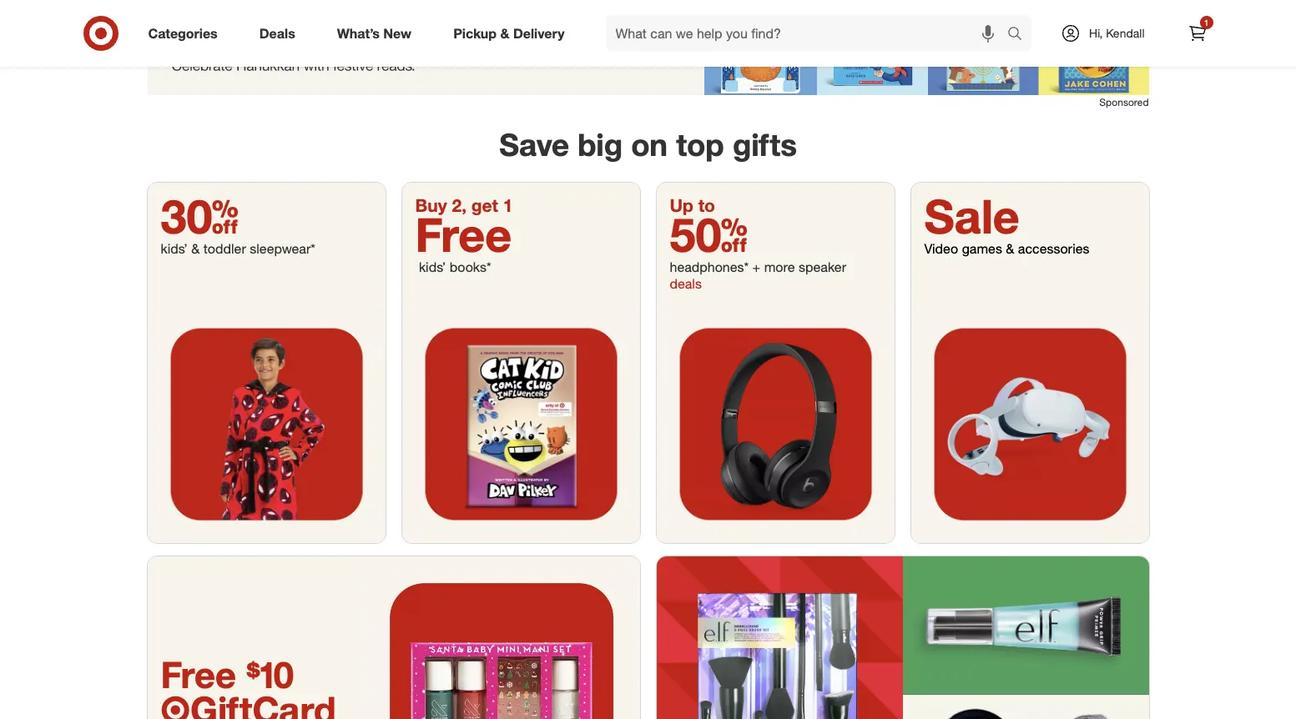 Task type: vqa. For each thing, say whether or not it's contained in the screenshot.
Deals 'LINK'
yes



Task type: locate. For each thing, give the bounding box(es) containing it.
kids' left the toddler
[[161, 241, 188, 257]]

search button
[[1000, 15, 1040, 55]]

hi, kendall
[[1090, 26, 1145, 40]]

toddler
[[203, 241, 246, 257]]

what's new link
[[323, 15, 433, 52]]

0 horizontal spatial free
[[161, 653, 236, 697]]

1 right kendall
[[1204, 18, 1209, 28]]

30
[[161, 188, 239, 245]]

& inside sale video games & accessories
[[1006, 241, 1015, 257]]

& right the pickup
[[500, 25, 510, 41]]

kids' left books*
[[419, 259, 446, 276]]

0 horizontal spatial 1
[[503, 195, 513, 217]]

categories
[[148, 25, 218, 41]]

deals link
[[245, 15, 316, 52]]

&
[[500, 25, 510, 41], [191, 241, 200, 257], [1006, 241, 1015, 257]]

50
[[670, 207, 748, 263]]

kendall
[[1106, 26, 1145, 40]]

0 vertical spatial free
[[415, 207, 512, 263]]

search
[[1000, 26, 1040, 43]]

up to
[[670, 195, 715, 217]]

1 vertical spatial kids'
[[419, 259, 446, 276]]

top
[[676, 126, 724, 164]]

0 vertical spatial 1
[[1204, 18, 1209, 28]]

0 vertical spatial kids'
[[161, 241, 188, 257]]

on
[[631, 126, 668, 164]]

1 vertical spatial 1
[[503, 195, 513, 217]]

sale video games & accessories
[[925, 188, 1090, 257]]

what's new
[[337, 25, 412, 41]]

& inside "link"
[[500, 25, 510, 41]]

free
[[415, 207, 512, 263], [161, 653, 236, 697]]

1 horizontal spatial kids'
[[419, 259, 446, 276]]

video
[[925, 241, 959, 257]]

& right games
[[1006, 241, 1015, 257]]

what's
[[337, 25, 380, 41]]

1 horizontal spatial &
[[500, 25, 510, 41]]

1 horizontal spatial 1
[[1204, 18, 1209, 28]]

free for free $10
[[161, 653, 236, 697]]

speaker
[[799, 259, 847, 276]]

0 horizontal spatial kids'
[[161, 241, 188, 257]]

0 horizontal spatial &
[[191, 241, 200, 257]]

kids' books*
[[415, 259, 491, 276]]

accessories
[[1018, 241, 1090, 257]]

30 kids' & toddler sleepwear*
[[161, 188, 315, 257]]

kids'
[[161, 241, 188, 257], [419, 259, 446, 276]]

categories link
[[134, 15, 239, 52]]

1 vertical spatial free
[[161, 653, 236, 697]]

free for free
[[415, 207, 512, 263]]

buy 2, get 1
[[415, 195, 513, 217]]

to
[[699, 195, 715, 217]]

delivery
[[513, 25, 565, 41]]

1 right the get
[[503, 195, 513, 217]]

free $10
[[161, 653, 294, 697]]

1 horizontal spatial free
[[415, 207, 512, 263]]

2 horizontal spatial &
[[1006, 241, 1015, 257]]

& left the toddler
[[191, 241, 200, 257]]

1
[[1204, 18, 1209, 28], [503, 195, 513, 217]]

buy
[[415, 195, 447, 217]]



Task type: describe. For each thing, give the bounding box(es) containing it.
up
[[670, 195, 694, 217]]

deals
[[259, 25, 295, 41]]

more
[[764, 259, 795, 276]]

& inside 30 kids' & toddler sleepwear*
[[191, 241, 200, 257]]

sale
[[925, 188, 1020, 245]]

big
[[578, 126, 623, 164]]

new
[[383, 25, 412, 41]]

1 link
[[1179, 15, 1216, 52]]

pickup & delivery link
[[439, 15, 586, 52]]

kids' inside 30 kids' & toddler sleepwear*
[[161, 241, 188, 257]]

sponsored
[[1100, 96, 1149, 109]]

advertisement region
[[147, 12, 1149, 95]]

hi,
[[1090, 26, 1103, 40]]

pickup & delivery
[[453, 25, 565, 41]]

books*
[[450, 259, 491, 276]]

2,
[[452, 195, 467, 217]]

games
[[962, 241, 1003, 257]]

headphones*
[[670, 259, 749, 276]]

$10
[[246, 653, 294, 697]]

deals
[[670, 276, 702, 292]]

+
[[753, 259, 761, 276]]

gifts
[[733, 126, 797, 164]]

get
[[472, 195, 498, 217]]

save
[[499, 126, 569, 164]]

pickup
[[453, 25, 497, 41]]

save big on top gifts
[[499, 126, 797, 164]]

What can we help you find? suggestions appear below search field
[[606, 15, 1012, 52]]

sleepwear*
[[250, 241, 315, 257]]

headphones* + more speaker deals
[[670, 259, 847, 292]]



